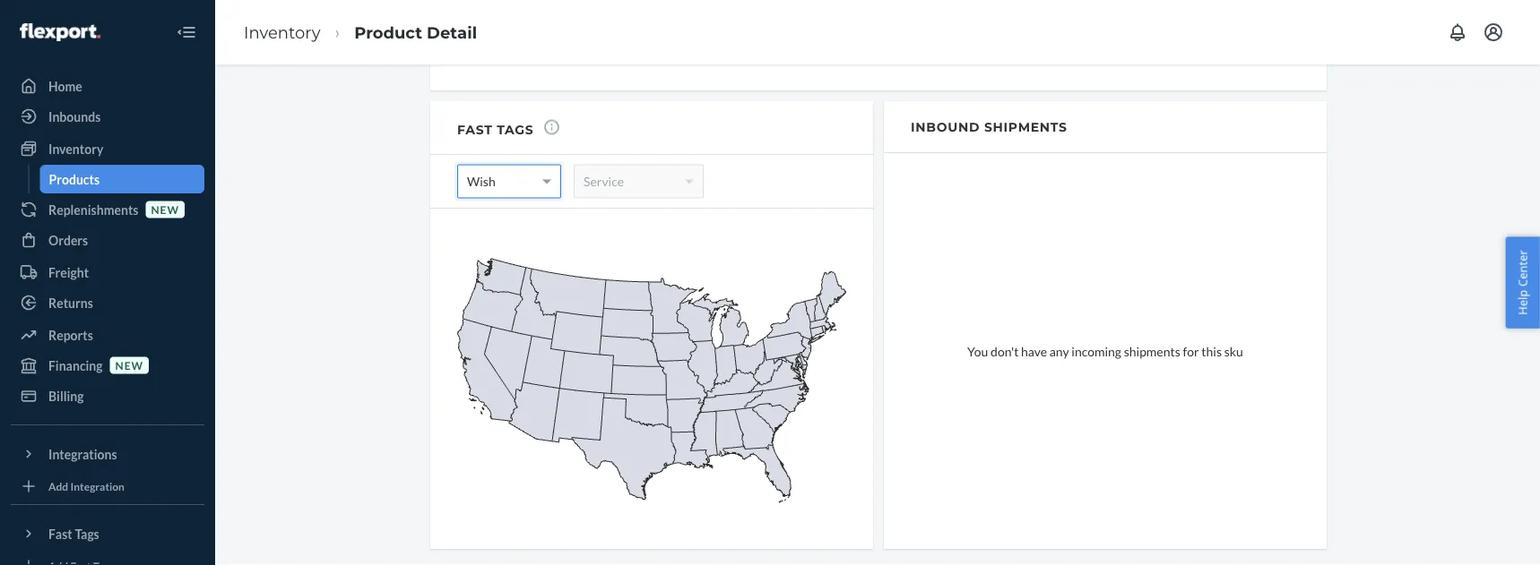 Task type: describe. For each thing, give the bounding box(es) containing it.
shipments
[[985, 119, 1068, 135]]

integrations button
[[11, 440, 205, 469]]

home link
[[11, 72, 205, 100]]

integrations
[[48, 447, 117, 462]]

billing link
[[11, 382, 205, 411]]

0 vertical spatial fast
[[457, 122, 493, 138]]

product detail
[[354, 22, 477, 42]]

add integration
[[48, 480, 125, 493]]

open notifications image
[[1448, 22, 1469, 43]]

service
[[584, 174, 624, 189]]

shipments
[[1125, 344, 1181, 359]]

home
[[48, 78, 82, 94]]

products
[[49, 172, 100, 187]]

products link
[[40, 165, 205, 194]]

flexport logo image
[[20, 23, 100, 41]]

fast inside dropdown button
[[48, 527, 72, 542]]

wish option
[[467, 167, 496, 197]]

orders link
[[11, 226, 205, 255]]

integration
[[70, 480, 125, 493]]

you
[[968, 344, 989, 359]]

orders
[[48, 233, 88, 248]]

help center button
[[1506, 237, 1541, 329]]

product
[[354, 22, 422, 42]]

don't
[[991, 344, 1019, 359]]

reports link
[[11, 321, 205, 350]]

this
[[1202, 344, 1223, 359]]

tags inside dropdown button
[[75, 527, 99, 542]]

replenishments
[[48, 202, 139, 218]]

billing
[[48, 389, 84, 404]]

inbound
[[911, 119, 981, 135]]

add integration link
[[11, 476, 205, 498]]

you don't have any incoming shipments for this sku
[[968, 344, 1244, 359]]

sku
[[1225, 344, 1244, 359]]

0 vertical spatial tags
[[497, 122, 534, 138]]

detail
[[427, 22, 477, 42]]

returns
[[48, 296, 93, 311]]

open account menu image
[[1484, 22, 1505, 43]]



Task type: locate. For each thing, give the bounding box(es) containing it.
new
[[151, 203, 179, 216], [115, 359, 144, 372]]

incoming
[[1072, 344, 1122, 359]]

breadcrumbs navigation
[[230, 6, 492, 58]]

0 vertical spatial inventory
[[244, 22, 321, 42]]

new down products link
[[151, 203, 179, 216]]

0 horizontal spatial inventory link
[[11, 135, 205, 163]]

0 horizontal spatial new
[[115, 359, 144, 372]]

new down reports link
[[115, 359, 144, 372]]

inventory link
[[244, 22, 321, 42], [11, 135, 205, 163]]

any
[[1050, 344, 1070, 359]]

0 horizontal spatial inventory
[[48, 141, 103, 157]]

inventory
[[244, 22, 321, 42], [48, 141, 103, 157]]

financing
[[48, 358, 103, 374]]

1 horizontal spatial fast tags
[[457, 122, 534, 138]]

fast down "add"
[[48, 527, 72, 542]]

new for financing
[[115, 359, 144, 372]]

fast tags button
[[11, 520, 205, 549]]

fast tags down add integration
[[48, 527, 99, 542]]

1 vertical spatial inventory
[[48, 141, 103, 157]]

0 horizontal spatial tags
[[75, 527, 99, 542]]

1 horizontal spatial fast
[[457, 122, 493, 138]]

reports
[[48, 328, 93, 343]]

wish
[[467, 174, 496, 189]]

fast tags up wish option
[[457, 122, 534, 138]]

1 vertical spatial inventory link
[[11, 135, 205, 163]]

1 vertical spatial fast
[[48, 527, 72, 542]]

fast
[[457, 122, 493, 138], [48, 527, 72, 542]]

close navigation image
[[176, 22, 197, 43]]

0 horizontal spatial fast tags
[[48, 527, 99, 542]]

for
[[1184, 344, 1200, 359]]

freight link
[[11, 258, 205, 287]]

1 horizontal spatial inventory link
[[244, 22, 321, 42]]

new for replenishments
[[151, 203, 179, 216]]

1 vertical spatial fast tags
[[48, 527, 99, 542]]

returns link
[[11, 289, 205, 318]]

have
[[1022, 344, 1048, 359]]

help center
[[1515, 250, 1531, 316]]

fast tags inside dropdown button
[[48, 527, 99, 542]]

tags
[[497, 122, 534, 138], [75, 527, 99, 542]]

inbound shipments
[[911, 119, 1068, 135]]

inventory inside breadcrumbs navigation
[[244, 22, 321, 42]]

0 horizontal spatial fast
[[48, 527, 72, 542]]

freight
[[48, 265, 89, 280]]

add
[[48, 480, 68, 493]]

1 horizontal spatial new
[[151, 203, 179, 216]]

fast up wish option
[[457, 122, 493, 138]]

fast tags
[[457, 122, 534, 138], [48, 527, 99, 542]]

inbounds
[[48, 109, 101, 124]]

1 vertical spatial new
[[115, 359, 144, 372]]

1 vertical spatial tags
[[75, 527, 99, 542]]

inbounds link
[[11, 102, 205, 131]]

1 horizontal spatial inventory
[[244, 22, 321, 42]]

0 vertical spatial inventory link
[[244, 22, 321, 42]]

help
[[1515, 290, 1531, 316]]

product detail link
[[354, 22, 477, 42]]

0 vertical spatial fast tags
[[457, 122, 534, 138]]

0 vertical spatial new
[[151, 203, 179, 216]]

center
[[1515, 250, 1531, 287]]

1 horizontal spatial tags
[[497, 122, 534, 138]]



Task type: vqa. For each thing, say whether or not it's contained in the screenshot.
that
no



